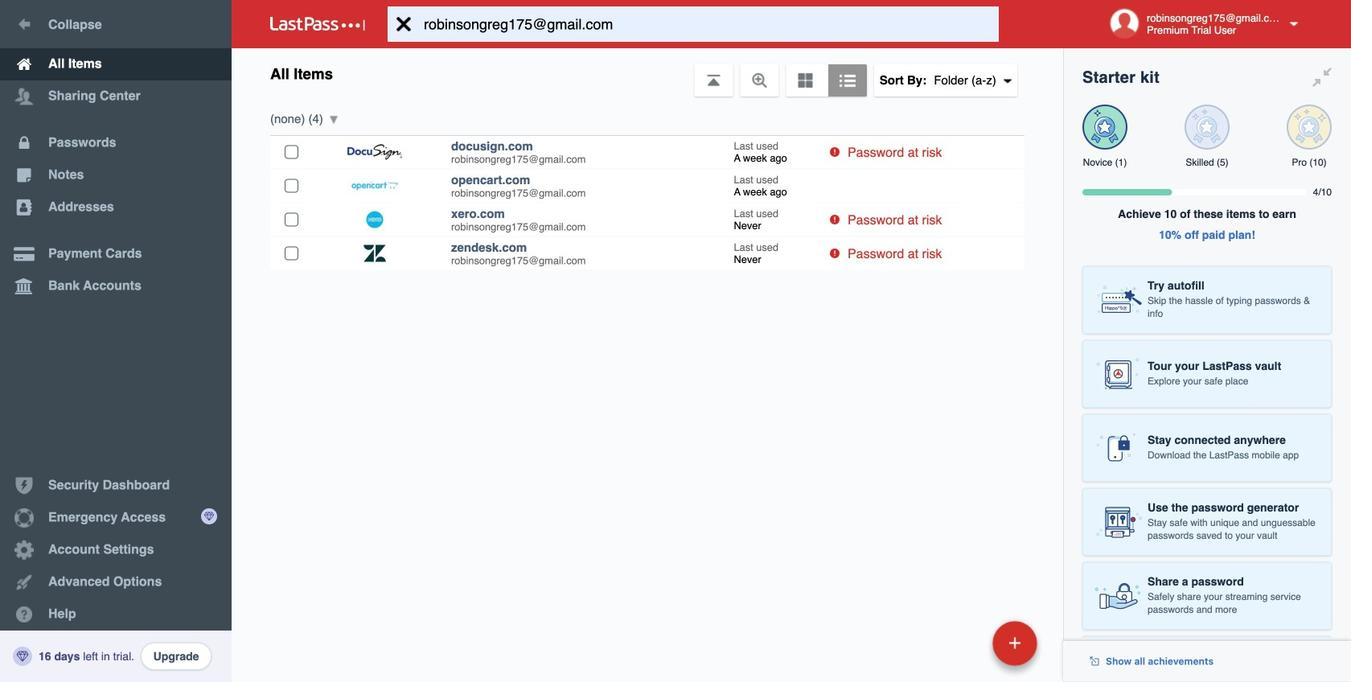 Task type: describe. For each thing, give the bounding box(es) containing it.
new item navigation
[[882, 616, 1048, 682]]

vault options navigation
[[232, 48, 1064, 97]]

new item element
[[882, 620, 1044, 666]]



Task type: vqa. For each thing, say whether or not it's contained in the screenshot.
Alert
no



Task type: locate. For each thing, give the bounding box(es) containing it.
main navigation navigation
[[0, 0, 232, 682]]

search my vault text field
[[388, 6, 1031, 42]]

clear search image
[[388, 6, 420, 42]]

Search search field
[[388, 6, 1031, 42]]

lastpass image
[[270, 17, 365, 31]]



